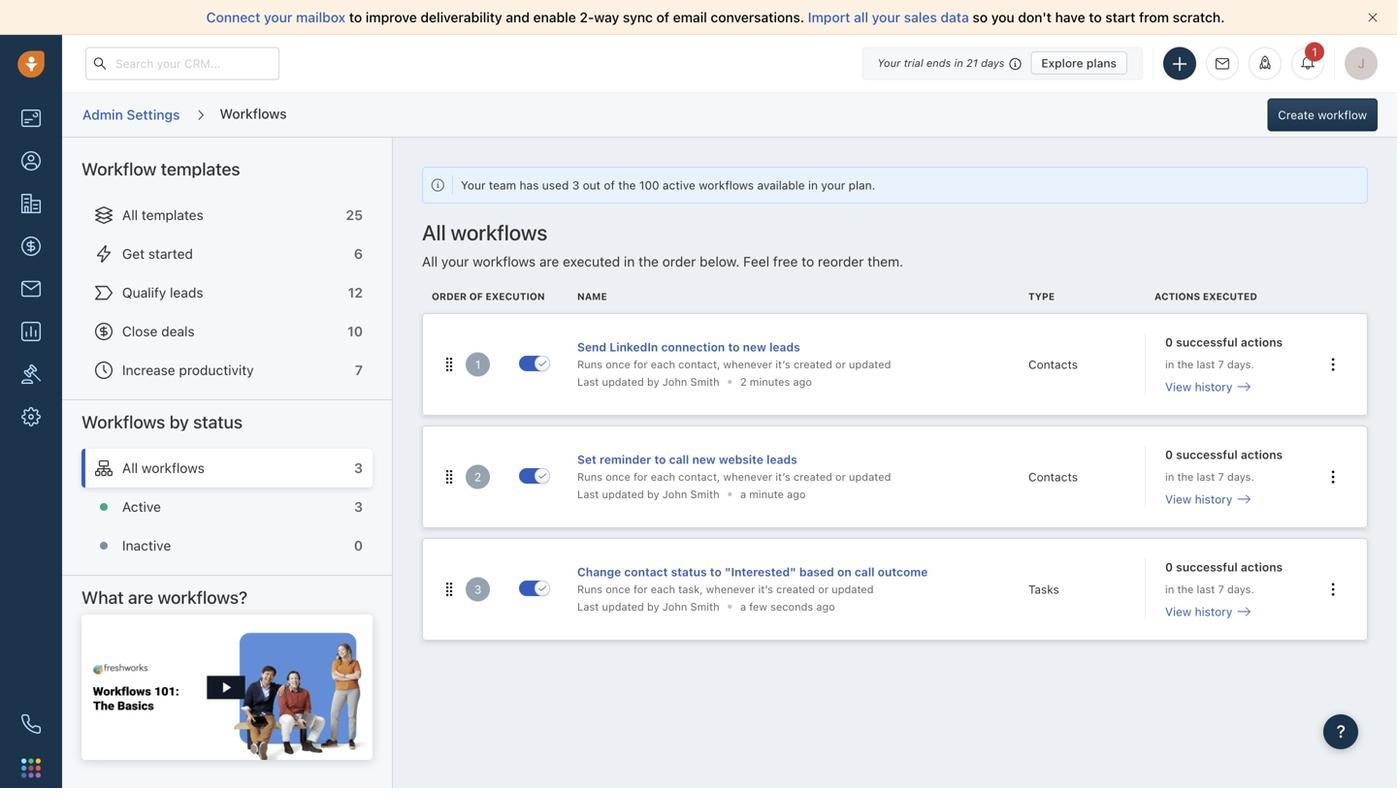 Task type: vqa. For each thing, say whether or not it's contained in the screenshot.
2 minutes ago
yes



Task type: describe. For each thing, give the bounding box(es) containing it.
workflows?
[[158, 587, 248, 608]]

you
[[991, 9, 1015, 25]]

send
[[577, 340, 607, 354]]

25
[[346, 207, 363, 223]]

outcome
[[878, 566, 928, 579]]

import all your sales data link
[[808, 9, 973, 25]]

last updated by john smith for linkedin
[[577, 376, 720, 388]]

leads inside set reminder to call new website leads runs once for each contact, whenever it's created or updated
[[767, 453, 797, 467]]

templates for all templates
[[142, 207, 204, 223]]

deliverability
[[421, 9, 502, 25]]

what are workflows?
[[82, 587, 248, 608]]

days. for change contact status to "interested" based on call outcome
[[1227, 583, 1254, 596]]

0 for send linkedin connection to new leads
[[1165, 336, 1173, 349]]

once inside send linkedin connection to new leads runs once for each contact, whenever it's created or updated
[[606, 358, 631, 371]]

execution
[[486, 291, 545, 302]]

minutes
[[750, 376, 790, 388]]

inactive
[[122, 538, 171, 554]]

change contact status to "interested" based on call outcome runs once for each task, whenever it's created or updated
[[577, 566, 928, 596]]

set reminder to call new website leads link
[[577, 451, 1009, 469]]

0 vertical spatial leads
[[170, 285, 203, 301]]

your for your trial ends in 21 days
[[878, 57, 901, 69]]

successful for set reminder to call new website leads
[[1176, 448, 1238, 462]]

7 for set reminder to call new website leads
[[1218, 471, 1224, 484]]

move image for 2
[[442, 470, 456, 484]]

type
[[1029, 291, 1055, 302]]

contacts for set reminder to call new website leads
[[1029, 470, 1078, 484]]

2 for 2
[[474, 470, 481, 484]]

successful for send linkedin connection to new leads
[[1176, 336, 1238, 349]]

create workflow
[[1278, 108, 1367, 122]]

your team has used 3 out of the 100 active workflows available in your plan.
[[461, 179, 875, 192]]

call inside 'change contact status to "interested" based on call outcome runs once for each task, whenever it's created or updated'
[[855, 566, 875, 579]]

team
[[489, 179, 516, 192]]

the for set reminder to call new website leads
[[1177, 471, 1194, 484]]

view for send linkedin connection to new leads
[[1165, 380, 1192, 394]]

order of execution
[[432, 291, 545, 302]]

don't
[[1018, 9, 1052, 25]]

reminder
[[600, 453, 651, 467]]

way
[[594, 9, 619, 25]]

2 vertical spatial workflows
[[473, 254, 536, 270]]

view for set reminder to call new website leads
[[1165, 493, 1192, 506]]

runs inside send linkedin connection to new leads runs once for each contact, whenever it's created or updated
[[577, 358, 603, 371]]

so
[[973, 9, 988, 25]]

ago for set reminder to call new website leads
[[787, 488, 806, 501]]

data
[[941, 9, 969, 25]]

import
[[808, 9, 850, 25]]

for inside 'change contact status to "interested" based on call outcome runs once for each task, whenever it's created or updated'
[[634, 583, 648, 596]]

of
[[469, 291, 483, 302]]

qualify leads
[[122, 285, 203, 301]]

7 for send linkedin connection to new leads
[[1218, 358, 1224, 371]]

by for 1
[[647, 376, 659, 388]]

connection
[[661, 340, 725, 354]]

view history link for send linkedin connection to new leads
[[1165, 378, 1251, 396]]

created inside set reminder to call new website leads runs once for each contact, whenever it's created or updated
[[794, 471, 832, 484]]

close image
[[1368, 13, 1378, 22]]

history for change contact status to "interested" based on call outcome
[[1195, 605, 1233, 619]]

to inside send linkedin connection to new leads runs once for each contact, whenever it's created or updated
[[728, 340, 740, 354]]

each inside send linkedin connection to new leads runs once for each contact, whenever it's created or updated
[[651, 358, 675, 371]]

view history for change contact status to "interested" based on call outcome
[[1165, 605, 1233, 619]]

a minute ago
[[740, 488, 806, 501]]

properties image
[[21, 365, 41, 384]]

email
[[673, 9, 707, 25]]

contact, inside set reminder to call new website leads runs once for each contact, whenever it's created or updated
[[678, 471, 720, 484]]

create workflow button
[[1268, 98, 1378, 131]]

actions for send linkedin connection to new leads
[[1241, 336, 1283, 349]]

reorder
[[818, 254, 864, 270]]

send linkedin connection to new leads runs once for each contact, whenever it's created or updated
[[577, 340, 891, 371]]

to inside all workflows all your workflows are executed in the order below. feel free to reorder them.
[[802, 254, 814, 270]]

get
[[122, 246, 145, 262]]

updated inside 'change contact status to "interested" based on call outcome runs once for each task, whenever it's created or updated'
[[832, 583, 874, 596]]

actions for set reminder to call new website leads
[[1241, 448, 1283, 462]]

increase
[[122, 362, 175, 378]]

12
[[348, 285, 363, 301]]

0 successful actions in the last 7 days. for set reminder to call new website leads
[[1165, 448, 1283, 484]]

close deals
[[122, 324, 195, 340]]

move image for 1
[[442, 358, 456, 371]]

smith for status
[[690, 601, 720, 614]]

3 for 0
[[354, 499, 363, 515]]

history for set reminder to call new website leads
[[1195, 493, 1233, 506]]

productivity
[[179, 362, 254, 378]]

admin
[[82, 107, 123, 123]]

0 vertical spatial 3
[[572, 179, 580, 192]]

get started
[[122, 246, 193, 262]]

your for your team has used 3 out of the 100 active workflows available in your plan.
[[461, 179, 486, 192]]

set
[[577, 453, 597, 467]]

runs inside 'change contact status to "interested" based on call outcome runs once for each task, whenever it's created or updated'
[[577, 583, 603, 596]]

connect
[[206, 9, 260, 25]]

explore
[[1042, 56, 1084, 70]]

10
[[347, 324, 363, 340]]

and
[[506, 9, 530, 25]]

out
[[583, 179, 601, 192]]

freshworks switcher image
[[21, 759, 41, 778]]

"interested"
[[725, 566, 796, 579]]

workflow
[[82, 159, 157, 180]]

order
[[663, 254, 696, 270]]

has
[[520, 179, 539, 192]]

1 vertical spatial workflows
[[451, 220, 548, 245]]

scratch.
[[1173, 9, 1225, 25]]

2 vertical spatial ago
[[816, 601, 835, 614]]

whenever inside send linkedin connection to new leads runs once for each contact, whenever it's created or updated
[[723, 358, 772, 371]]

created inside send linkedin connection to new leads runs once for each contact, whenever it's created or updated
[[794, 358, 832, 371]]

contact
[[624, 566, 668, 579]]

used
[[542, 179, 569, 192]]

free
[[773, 254, 798, 270]]

or inside set reminder to call new website leads runs once for each contact, whenever it's created or updated
[[835, 471, 846, 484]]

close
[[122, 324, 158, 340]]

last for change contact status to "interested" based on call outcome
[[1197, 583, 1215, 596]]

on
[[837, 566, 852, 579]]

0 successful actions in the last 7 days. for change contact status to "interested" based on call outcome
[[1165, 561, 1283, 596]]

status for contact
[[671, 566, 707, 579]]

connect your mailbox to improve deliverability and enable 2-way sync of email conversations. import all your sales data so you don't have to start from scratch.
[[206, 9, 1225, 25]]

1 inside "link"
[[1312, 45, 1318, 59]]

improve
[[366, 9, 417, 25]]

actions for change contact status to "interested" based on call outcome
[[1241, 561, 1283, 574]]

actions
[[1155, 291, 1200, 302]]

each inside 'change contact status to "interested" based on call outcome runs once for each task, whenever it's created or updated'
[[651, 583, 675, 596]]

qualify
[[122, 285, 166, 301]]

updated down 'linkedin'
[[602, 376, 644, 388]]

what
[[82, 587, 124, 608]]

settings
[[127, 107, 180, 123]]

view history for set reminder to call new website leads
[[1165, 493, 1233, 506]]

started
[[148, 246, 193, 262]]

call inside set reminder to call new website leads runs once for each contact, whenever it's created or updated
[[669, 453, 689, 467]]

sync
[[623, 9, 653, 25]]

0 successful actions in the last 7 days. for send linkedin connection to new leads
[[1165, 336, 1283, 371]]

your right all
[[872, 9, 901, 25]]

connect your mailbox link
[[206, 9, 349, 25]]

seconds
[[771, 601, 813, 614]]

enable
[[533, 9, 576, 25]]

your inside all workflows all your workflows are executed in the order below. feel free to reorder them.
[[441, 254, 469, 270]]

a for "interested"
[[740, 601, 746, 614]]

1 horizontal spatial executed
[[1203, 291, 1257, 302]]

whenever inside set reminder to call new website leads runs once for each contact, whenever it's created or updated
[[723, 471, 772, 484]]

last updated by john smith for reminder
[[577, 488, 720, 501]]

phone image
[[21, 715, 41, 735]]

templates for workflow templates
[[161, 159, 240, 180]]

new for website
[[692, 453, 716, 467]]

john for to
[[663, 488, 687, 501]]

history for send linkedin connection to new leads
[[1195, 380, 1233, 394]]

it's inside send linkedin connection to new leads runs once for each contact, whenever it's created or updated
[[776, 358, 791, 371]]

or inside send linkedin connection to new leads runs once for each contact, whenever it's created or updated
[[835, 358, 846, 371]]

6
[[354, 246, 363, 262]]

workflow
[[1318, 108, 1367, 122]]

the inside all workflows all your workflows are executed in the order below. feel free to reorder them.
[[639, 254, 659, 270]]

plan.
[[849, 179, 875, 192]]

have
[[1055, 9, 1086, 25]]

increase productivity
[[122, 362, 254, 378]]

days
[[981, 57, 1005, 69]]

7 for change contact status to "interested" based on call outcome
[[1218, 583, 1224, 596]]

workflows by status
[[82, 412, 243, 433]]

active
[[122, 499, 161, 515]]

them.
[[868, 254, 903, 270]]

1 vertical spatial of
[[604, 179, 615, 192]]

your left mailbox
[[264, 9, 292, 25]]

days. for send linkedin connection to new leads
[[1227, 358, 1254, 371]]



Task type: locate. For each thing, give the bounding box(es) containing it.
order
[[432, 291, 467, 302]]

1 vertical spatial are
[[128, 587, 153, 608]]

1 view history link from the top
[[1165, 378, 1251, 396]]

1 right the what's new image
[[1312, 45, 1318, 59]]

1 vertical spatial new
[[692, 453, 716, 467]]

0 horizontal spatial new
[[692, 453, 716, 467]]

2 view history from the top
[[1165, 493, 1233, 506]]

view for change contact status to "interested" based on call outcome
[[1165, 605, 1192, 619]]

runs inside set reminder to call new website leads runs once for each contact, whenever it's created or updated
[[577, 471, 603, 484]]

2 vertical spatial days.
[[1227, 583, 1254, 596]]

1 once from the top
[[606, 358, 631, 371]]

0 vertical spatial smith
[[690, 376, 720, 388]]

2 once from the top
[[606, 471, 631, 484]]

1 last from the top
[[1197, 358, 1215, 371]]

john down task,
[[663, 601, 687, 614]]

0 horizontal spatial 3
[[354, 499, 363, 515]]

status down 'productivity'
[[193, 412, 243, 433]]

move image
[[442, 583, 456, 597]]

john down set reminder to call new website leads runs once for each contact, whenever it's created or updated
[[663, 488, 687, 501]]

task,
[[678, 583, 703, 596]]

active
[[663, 179, 696, 192]]

workflows
[[220, 106, 287, 122], [82, 412, 165, 433]]

1 vertical spatial status
[[671, 566, 707, 579]]

2 vertical spatial or
[[818, 583, 829, 596]]

1 horizontal spatial 1
[[1312, 45, 1318, 59]]

2 vertical spatial runs
[[577, 583, 603, 596]]

to left "interested"
[[710, 566, 722, 579]]

3 last from the top
[[1197, 583, 1215, 596]]

to right free
[[802, 254, 814, 270]]

0 vertical spatial view history link
[[1165, 378, 1251, 396]]

0 vertical spatial contacts
[[1029, 358, 1078, 371]]

minute
[[749, 488, 784, 501]]

2 vertical spatial created
[[776, 583, 815, 596]]

1 vertical spatial view
[[1165, 493, 1192, 506]]

1 vertical spatial view history link
[[1165, 491, 1251, 508]]

view history link for set reminder to call new website leads
[[1165, 491, 1251, 508]]

2 vertical spatial whenever
[[706, 583, 755, 596]]

once inside set reminder to call new website leads runs once for each contact, whenever it's created or updated
[[606, 471, 631, 484]]

2 history from the top
[[1195, 493, 1233, 506]]

3 successful from the top
[[1176, 561, 1238, 574]]

for inside send linkedin connection to new leads runs once for each contact, whenever it's created or updated
[[634, 358, 648, 371]]

3 for from the top
[[634, 583, 648, 596]]

0 vertical spatial move image
[[442, 358, 456, 371]]

0 horizontal spatial of
[[604, 179, 615, 192]]

1 contacts from the top
[[1029, 358, 1078, 371]]

ago for send linkedin connection to new leads
[[793, 376, 812, 388]]

last down send
[[577, 376, 599, 388]]

1 vertical spatial view history
[[1165, 493, 1233, 506]]

templates up started
[[142, 207, 204, 223]]

once down reminder
[[606, 471, 631, 484]]

0 vertical spatial view history
[[1165, 380, 1233, 394]]

updated down on
[[832, 583, 874, 596]]

whenever inside 'change contact status to "interested" based on call outcome runs once for each task, whenever it's created or updated'
[[706, 583, 755, 596]]

days. for set reminder to call new website leads
[[1227, 471, 1254, 484]]

workflows
[[699, 179, 754, 192], [451, 220, 548, 245], [473, 254, 536, 270]]

1 view from the top
[[1165, 380, 1192, 394]]

3 smith from the top
[[690, 601, 720, 614]]

feel
[[743, 254, 770, 270]]

1 vertical spatial last updated by john smith
[[577, 488, 720, 501]]

0 for change contact status to "interested" based on call outcome
[[1165, 561, 1173, 574]]

0 vertical spatial created
[[794, 358, 832, 371]]

executed right actions at the top right of page
[[1203, 291, 1257, 302]]

workflows for workflows by status
[[82, 412, 165, 433]]

to inside 'change contact status to "interested" based on call outcome runs once for each task, whenever it's created or updated'
[[710, 566, 722, 579]]

1 smith from the top
[[690, 376, 720, 388]]

contact,
[[678, 358, 720, 371], [678, 471, 720, 484]]

1 horizontal spatial 2
[[740, 376, 747, 388]]

contacts for send linkedin connection to new leads
[[1029, 358, 1078, 371]]

last for set
[[577, 488, 599, 501]]

0 vertical spatial last
[[1197, 358, 1215, 371]]

to
[[349, 9, 362, 25], [1089, 9, 1102, 25], [802, 254, 814, 270], [728, 340, 740, 354], [654, 453, 666, 467], [710, 566, 722, 579]]

executed
[[563, 254, 620, 270], [1203, 291, 1257, 302]]

ends
[[927, 57, 951, 69]]

1 vertical spatial 2
[[474, 470, 481, 484]]

change
[[577, 566, 621, 579]]

2 days. from the top
[[1227, 471, 1254, 484]]

1 0 successful actions in the last 7 days. from the top
[[1165, 336, 1283, 371]]

to left start
[[1089, 9, 1102, 25]]

2 each from the top
[[651, 471, 675, 484]]

1 vertical spatial executed
[[1203, 291, 1257, 302]]

21
[[966, 57, 978, 69]]

of right out
[[604, 179, 615, 192]]

successful
[[1176, 336, 1238, 349], [1176, 448, 1238, 462], [1176, 561, 1238, 574]]

once down 'linkedin'
[[606, 358, 631, 371]]

each inside set reminder to call new website leads runs once for each contact, whenever it's created or updated
[[651, 471, 675, 484]]

from
[[1139, 9, 1169, 25]]

1 horizontal spatial your
[[878, 57, 901, 69]]

linkedin
[[610, 340, 658, 354]]

leads up a minute ago at the bottom right of page
[[767, 453, 797, 467]]

plans
[[1087, 56, 1117, 70]]

to right mailbox
[[349, 9, 362, 25]]

john down "connection" on the top of page
[[663, 376, 687, 388]]

0 vertical spatial templates
[[161, 159, 240, 180]]

2 contacts from the top
[[1029, 470, 1078, 484]]

for down reminder
[[634, 471, 648, 484]]

0 horizontal spatial call
[[669, 453, 689, 467]]

it's inside 'change contact status to "interested" based on call outcome runs once for each task, whenever it's created or updated'
[[758, 583, 773, 596]]

Search your CRM... text field
[[85, 47, 279, 80]]

to right "connection" on the top of page
[[728, 340, 740, 354]]

whenever
[[723, 358, 772, 371], [723, 471, 772, 484], [706, 583, 755, 596]]

by
[[647, 376, 659, 388], [169, 412, 189, 433], [647, 488, 659, 501], [647, 601, 659, 614]]

or down based
[[818, 583, 829, 596]]

to right reminder
[[654, 453, 666, 467]]

created
[[794, 358, 832, 371], [794, 471, 832, 484], [776, 583, 815, 596]]

3 days. from the top
[[1227, 583, 1254, 596]]

by down contact on the bottom of the page
[[647, 601, 659, 614]]

0 successful actions in the last 7 days.
[[1165, 336, 1283, 371], [1165, 448, 1283, 484], [1165, 561, 1283, 596]]

create
[[1278, 108, 1315, 122]]

3 runs from the top
[[577, 583, 603, 596]]

your left trial
[[878, 57, 901, 69]]

leads inside send linkedin connection to new leads runs once for each contact, whenever it's created or updated
[[770, 340, 800, 354]]

tick image for send linkedin connection to new leads
[[539, 360, 546, 368]]

0 vertical spatial new
[[743, 340, 766, 354]]

1 days. from the top
[[1227, 358, 1254, 371]]

it's up 2 minutes ago
[[776, 358, 791, 371]]

trial
[[904, 57, 924, 69]]

updated down reminder
[[602, 488, 644, 501]]

mailbox
[[296, 9, 346, 25]]

0 vertical spatial 2
[[740, 376, 747, 388]]

last updated by john smith down reminder
[[577, 488, 720, 501]]

view history link for change contact status to "interested" based on call outcome
[[1165, 603, 1251, 621]]

status inside 'change contact status to "interested" based on call outcome runs once for each task, whenever it's created or updated'
[[671, 566, 707, 579]]

updated inside send linkedin connection to new leads runs once for each contact, whenever it's created or updated
[[849, 358, 891, 371]]

2 horizontal spatial 3
[[572, 179, 580, 192]]

1 for from the top
[[634, 358, 648, 371]]

leads up 2 minutes ago
[[770, 340, 800, 354]]

your left 'team'
[[461, 179, 486, 192]]

1 view history from the top
[[1165, 380, 1233, 394]]

1 vertical spatial created
[[794, 471, 832, 484]]

1 vertical spatial smith
[[690, 488, 720, 501]]

2 last from the top
[[577, 488, 599, 501]]

it's up a minute ago at the bottom right of page
[[776, 471, 791, 484]]

executed up name at the left of the page
[[563, 254, 620, 270]]

last updated by john smith down 'linkedin'
[[577, 376, 720, 388]]

all for templates
[[122, 207, 138, 223]]

0 vertical spatial actions
[[1241, 336, 1283, 349]]

2 for 2 minutes ago
[[740, 376, 747, 388]]

0 vertical spatial 0 successful actions in the last 7 days.
[[1165, 336, 1283, 371]]

last for change
[[577, 601, 599, 614]]

phone element
[[12, 705, 50, 744]]

leads up deals
[[170, 285, 203, 301]]

by down reminder
[[647, 488, 659, 501]]

1 vertical spatial actions
[[1241, 448, 1283, 462]]

last for send linkedin connection to new leads
[[1197, 358, 1215, 371]]

0 vertical spatial each
[[651, 358, 675, 371]]

created inside 'change contact status to "interested" based on call outcome runs once for each task, whenever it's created or updated'
[[776, 583, 815, 596]]

workflows down 'team'
[[451, 220, 548, 245]]

last for send
[[577, 376, 599, 388]]

by down increase productivity
[[169, 412, 189, 433]]

3 view history from the top
[[1165, 605, 1233, 619]]

call right on
[[855, 566, 875, 579]]

1 vertical spatial last
[[1197, 471, 1215, 484]]

1 runs from the top
[[577, 358, 603, 371]]

smith for connection
[[690, 376, 720, 388]]

sales
[[904, 9, 937, 25]]

ago right minute at the bottom right of page
[[787, 488, 806, 501]]

set reminder to call new website leads runs once for each contact, whenever it's created or updated
[[577, 453, 891, 484]]

updated down contact on the bottom of the page
[[602, 601, 644, 614]]

last updated by john smith down contact on the bottom of the page
[[577, 601, 720, 614]]

view history
[[1165, 380, 1233, 394], [1165, 493, 1233, 506], [1165, 605, 1233, 619]]

2 0 successful actions in the last 7 days. from the top
[[1165, 448, 1283, 484]]

the for change contact status to "interested" based on call outcome
[[1177, 583, 1194, 596]]

1 contact, from the top
[[678, 358, 720, 371]]

view history for send linkedin connection to new leads
[[1165, 380, 1233, 394]]

0 vertical spatial tick image
[[539, 360, 546, 368]]

for inside set reminder to call new website leads runs once for each contact, whenever it's created or updated
[[634, 471, 648, 484]]

1 last from the top
[[577, 376, 599, 388]]

1 vertical spatial john
[[663, 488, 687, 501]]

your trial ends in 21 days
[[878, 57, 1005, 69]]

1 actions from the top
[[1241, 336, 1283, 349]]

your up order
[[441, 254, 469, 270]]

2 a from the top
[[740, 601, 746, 614]]

runs down 'change'
[[577, 583, 603, 596]]

new inside set reminder to call new website leads runs once for each contact, whenever it's created or updated
[[692, 453, 716, 467]]

whenever down website
[[723, 471, 772, 484]]

workflows right 'active'
[[699, 179, 754, 192]]

by down 'linkedin'
[[647, 376, 659, 388]]

3 for runs once for each task, whenever it's created or updated
[[474, 583, 482, 597]]

are inside all workflows all your workflows are executed in the order below. feel free to reorder them.
[[539, 254, 559, 270]]

of right sync
[[657, 9, 670, 25]]

0 vertical spatial status
[[193, 412, 243, 433]]

1 vertical spatial leads
[[770, 340, 800, 354]]

john for connection
[[663, 376, 687, 388]]

are right "what"
[[128, 587, 153, 608]]

0 vertical spatial a
[[740, 488, 746, 501]]

0 vertical spatial contact,
[[678, 358, 720, 371]]

0 vertical spatial view
[[1165, 380, 1192, 394]]

what's new image
[[1259, 56, 1272, 69]]

1 vertical spatial each
[[651, 471, 675, 484]]

1 last updated by john smith from the top
[[577, 376, 720, 388]]

1 horizontal spatial new
[[743, 340, 766, 354]]

smith down task,
[[690, 601, 720, 614]]

admin settings link
[[82, 100, 181, 130]]

all templates
[[122, 207, 204, 223]]

by for 2
[[647, 488, 659, 501]]

2 minutes ago
[[740, 376, 812, 388]]

for down 'linkedin'
[[634, 358, 648, 371]]

new left website
[[692, 453, 716, 467]]

1 horizontal spatial of
[[657, 9, 670, 25]]

the for send linkedin connection to new leads
[[1177, 358, 1194, 371]]

1 vertical spatial for
[[634, 471, 648, 484]]

3 actions from the top
[[1241, 561, 1283, 574]]

all
[[122, 207, 138, 223], [422, 220, 446, 245], [422, 254, 438, 270]]

2 contact, from the top
[[678, 471, 720, 484]]

status
[[193, 412, 243, 433], [671, 566, 707, 579]]

1 vertical spatial 0 successful actions in the last 7 days.
[[1165, 448, 1283, 484]]

your left plan.
[[821, 179, 845, 192]]

3 each from the top
[[651, 583, 675, 596]]

in inside all workflows all your workflows are executed in the order below. feel free to reorder them.
[[624, 254, 635, 270]]

last updated by john smith for contact
[[577, 601, 720, 614]]

0 horizontal spatial 1
[[475, 358, 481, 371]]

2 vertical spatial actions
[[1241, 561, 1283, 574]]

workflows up execution
[[473, 254, 536, 270]]

3 john from the top
[[663, 601, 687, 614]]

new inside send linkedin connection to new leads runs once for each contact, whenever it's created or updated
[[743, 340, 766, 354]]

2 last updated by john smith from the top
[[577, 488, 720, 501]]

2 tick image from the top
[[539, 472, 546, 480]]

2
[[740, 376, 747, 388], [474, 470, 481, 484]]

send linkedin connection to new leads link
[[577, 338, 1009, 356]]

or down send linkedin connection to new leads link
[[835, 358, 846, 371]]

john for status
[[663, 601, 687, 614]]

1 tick image from the top
[[539, 360, 546, 368]]

1 each from the top
[[651, 358, 675, 371]]

2 view history link from the top
[[1165, 491, 1251, 508]]

0 vertical spatial runs
[[577, 358, 603, 371]]

0 vertical spatial 1
[[1312, 45, 1318, 59]]

2 last from the top
[[1197, 471, 1215, 484]]

each down contact on the bottom of the page
[[651, 583, 675, 596]]

1
[[1312, 45, 1318, 59], [475, 358, 481, 371]]

2 vertical spatial once
[[606, 583, 631, 596]]

ago right minutes
[[793, 376, 812, 388]]

your
[[878, 57, 901, 69], [461, 179, 486, 192]]

2 runs from the top
[[577, 471, 603, 484]]

it's down "interested"
[[758, 583, 773, 596]]

2 vertical spatial last
[[577, 601, 599, 614]]

or inside 'change contact status to "interested" based on call outcome runs once for each task, whenever it's created or updated'
[[818, 583, 829, 596]]

0 vertical spatial your
[[878, 57, 901, 69]]

contact, inside send linkedin connection to new leads runs once for each contact, whenever it's created or updated
[[678, 358, 720, 371]]

explore plans link
[[1031, 51, 1128, 75]]

start
[[1106, 9, 1136, 25]]

1 vertical spatial ago
[[787, 488, 806, 501]]

1 john from the top
[[663, 376, 687, 388]]

admin settings
[[82, 107, 180, 123]]

0 vertical spatial executed
[[563, 254, 620, 270]]

0 vertical spatial or
[[835, 358, 846, 371]]

once inside 'change contact status to "interested" based on call outcome runs once for each task, whenever it's created or updated'
[[606, 583, 631, 596]]

workflows for workflows
[[220, 106, 287, 122]]

whenever up minutes
[[723, 358, 772, 371]]

1 vertical spatial successful
[[1176, 448, 1238, 462]]

100
[[639, 179, 659, 192]]

contacts
[[1029, 358, 1078, 371], [1029, 470, 1078, 484]]

1 vertical spatial days.
[[1227, 471, 1254, 484]]

0 vertical spatial once
[[606, 358, 631, 371]]

3 last updated by john smith from the top
[[577, 601, 720, 614]]

0 horizontal spatial workflows
[[82, 412, 165, 433]]

based
[[799, 566, 834, 579]]

once
[[606, 358, 631, 371], [606, 471, 631, 484], [606, 583, 631, 596]]

2 vertical spatial last
[[1197, 583, 1215, 596]]

7
[[1218, 358, 1224, 371], [355, 362, 363, 378], [1218, 471, 1224, 484], [1218, 583, 1224, 596]]

view history link
[[1165, 378, 1251, 396], [1165, 491, 1251, 508], [1165, 603, 1251, 621]]

0 vertical spatial it's
[[776, 358, 791, 371]]

a few seconds ago
[[740, 601, 835, 614]]

last for set reminder to call new website leads
[[1197, 471, 1215, 484]]

3 view history link from the top
[[1165, 603, 1251, 621]]

2 vertical spatial each
[[651, 583, 675, 596]]

2 john from the top
[[663, 488, 687, 501]]

1 move image from the top
[[442, 358, 456, 371]]

2 vertical spatial history
[[1195, 605, 1233, 619]]

by for 3
[[647, 601, 659, 614]]

1 vertical spatial call
[[855, 566, 875, 579]]

once down 'change'
[[606, 583, 631, 596]]

1 down 'of'
[[475, 358, 481, 371]]

tick image for set reminder to call new website leads
[[539, 472, 546, 480]]

2 vertical spatial leads
[[767, 453, 797, 467]]

a left the few
[[740, 601, 746, 614]]

deals
[[161, 324, 195, 340]]

1 vertical spatial it's
[[776, 471, 791, 484]]

created down send linkedin connection to new leads link
[[794, 358, 832, 371]]

tick image
[[539, 585, 546, 593]]

2 actions from the top
[[1241, 448, 1283, 462]]

2 move image from the top
[[442, 470, 456, 484]]

0 vertical spatial workflows
[[699, 179, 754, 192]]

to inside set reminder to call new website leads runs once for each contact, whenever it's created or updated
[[654, 453, 666, 467]]

smith down set reminder to call new website leads runs once for each contact, whenever it's created or updated
[[690, 488, 720, 501]]

status up task,
[[671, 566, 707, 579]]

updated down set reminder to call new website leads link
[[849, 471, 891, 484]]

3 once from the top
[[606, 583, 631, 596]]

runs down set
[[577, 471, 603, 484]]

1 vertical spatial history
[[1195, 493, 1233, 506]]

tick image
[[539, 360, 546, 368], [539, 472, 546, 480]]

1 horizontal spatial call
[[855, 566, 875, 579]]

2 successful from the top
[[1176, 448, 1238, 462]]

whenever up the few
[[706, 583, 755, 596]]

workflow templates
[[82, 159, 240, 180]]

a for new
[[740, 488, 746, 501]]

1 link
[[1292, 42, 1325, 80]]

move image
[[442, 358, 456, 371], [442, 470, 456, 484]]

each down 'linkedin'
[[651, 358, 675, 371]]

new up minutes
[[743, 340, 766, 354]]

0 horizontal spatial are
[[128, 587, 153, 608]]

ago right seconds
[[816, 601, 835, 614]]

contact, down website
[[678, 471, 720, 484]]

change contact status to "interested" based on call outcome link
[[577, 564, 1009, 581]]

successful for change contact status to "interested" based on call outcome
[[1176, 561, 1238, 574]]

a
[[740, 488, 746, 501], [740, 601, 746, 614]]

3 history from the top
[[1195, 605, 1233, 619]]

1 vertical spatial workflows
[[82, 412, 165, 433]]

1 history from the top
[[1195, 380, 1233, 394]]

2 vertical spatial smith
[[690, 601, 720, 614]]

contact, down "connection" on the top of page
[[678, 358, 720, 371]]

or down set reminder to call new website leads link
[[835, 471, 846, 484]]

0 vertical spatial for
[[634, 358, 648, 371]]

are up execution
[[539, 254, 559, 270]]

1 vertical spatial 3
[[354, 499, 363, 515]]

new
[[743, 340, 766, 354], [692, 453, 716, 467]]

0 vertical spatial days.
[[1227, 358, 1254, 371]]

last down set
[[577, 488, 599, 501]]

created down change contact status to "interested" based on call outcome link
[[776, 583, 815, 596]]

days.
[[1227, 358, 1254, 371], [1227, 471, 1254, 484], [1227, 583, 1254, 596]]

each down reminder
[[651, 471, 675, 484]]

runs down send
[[577, 358, 603, 371]]

2 view from the top
[[1165, 493, 1192, 506]]

last down 'change'
[[577, 601, 599, 614]]

tasks
[[1029, 583, 1059, 597]]

below.
[[700, 254, 740, 270]]

1 horizontal spatial status
[[671, 566, 707, 579]]

0 vertical spatial history
[[1195, 380, 1233, 394]]

1 vertical spatial templates
[[142, 207, 204, 223]]

1 horizontal spatial workflows
[[220, 106, 287, 122]]

it's inside set reminder to call new website leads runs once for each contact, whenever it's created or updated
[[776, 471, 791, 484]]

0 vertical spatial of
[[657, 9, 670, 25]]

2 smith from the top
[[690, 488, 720, 501]]

3 view from the top
[[1165, 605, 1192, 619]]

updated down send linkedin connection to new leads link
[[849, 358, 891, 371]]

0 for set reminder to call new website leads
[[1165, 448, 1173, 462]]

actions executed
[[1155, 291, 1257, 302]]

1 successful from the top
[[1176, 336, 1238, 349]]

runs
[[577, 358, 603, 371], [577, 471, 603, 484], [577, 583, 603, 596]]

executed inside all workflows all your workflows are executed in the order below. feel free to reorder them.
[[563, 254, 620, 270]]

0 horizontal spatial status
[[193, 412, 243, 433]]

updated inside set reminder to call new website leads runs once for each contact, whenever it's created or updated
[[849, 471, 891, 484]]

for down contact on the bottom of the page
[[634, 583, 648, 596]]

name
[[577, 291, 607, 302]]

1 a from the top
[[740, 488, 746, 501]]

workflows down search your crm... text box
[[220, 106, 287, 122]]

2 vertical spatial last updated by john smith
[[577, 601, 720, 614]]

2 vertical spatial for
[[634, 583, 648, 596]]

create workflow link
[[1268, 98, 1378, 131]]

2 for from the top
[[634, 471, 648, 484]]

0 vertical spatial workflows
[[220, 106, 287, 122]]

smith down "connection" on the top of page
[[690, 376, 720, 388]]

1 vertical spatial a
[[740, 601, 746, 614]]

call right reminder
[[669, 453, 689, 467]]

3 last from the top
[[577, 601, 599, 614]]

new for leads
[[743, 340, 766, 354]]

smith for to
[[690, 488, 720, 501]]

1 vertical spatial runs
[[577, 471, 603, 484]]

all for workflows
[[422, 220, 446, 245]]

created down set reminder to call new website leads link
[[794, 471, 832, 484]]

1 vertical spatial your
[[461, 179, 486, 192]]

3 0 successful actions in the last 7 days. from the top
[[1165, 561, 1283, 596]]

workflows down increase
[[82, 412, 165, 433]]

templates up all templates
[[161, 159, 240, 180]]

2 vertical spatial view history link
[[1165, 603, 1251, 621]]

a left minute at the bottom right of page
[[740, 488, 746, 501]]

website
[[719, 453, 764, 467]]

status for by
[[193, 412, 243, 433]]

last updated by john smith
[[577, 376, 720, 388], [577, 488, 720, 501], [577, 601, 720, 614]]



